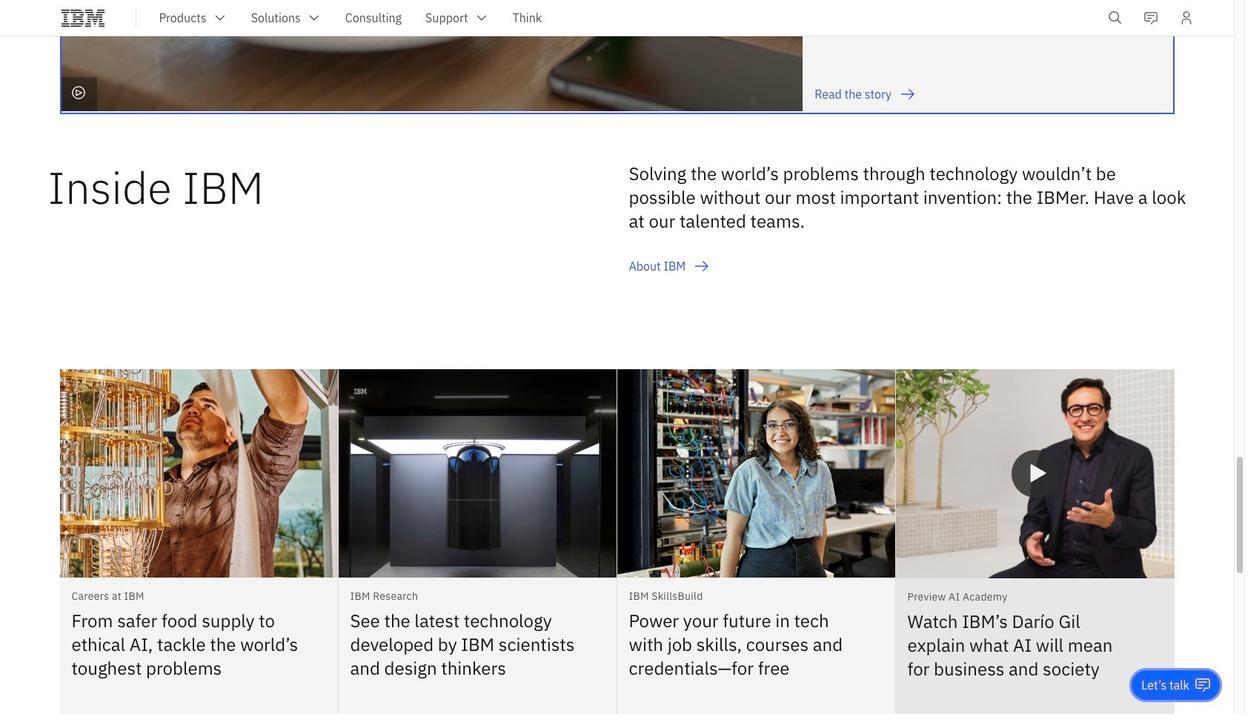 Task type: vqa. For each thing, say whether or not it's contained in the screenshot.
__replace_me__ Navigation
no



Task type: locate. For each thing, give the bounding box(es) containing it.
let's talk element
[[1142, 677, 1190, 693]]



